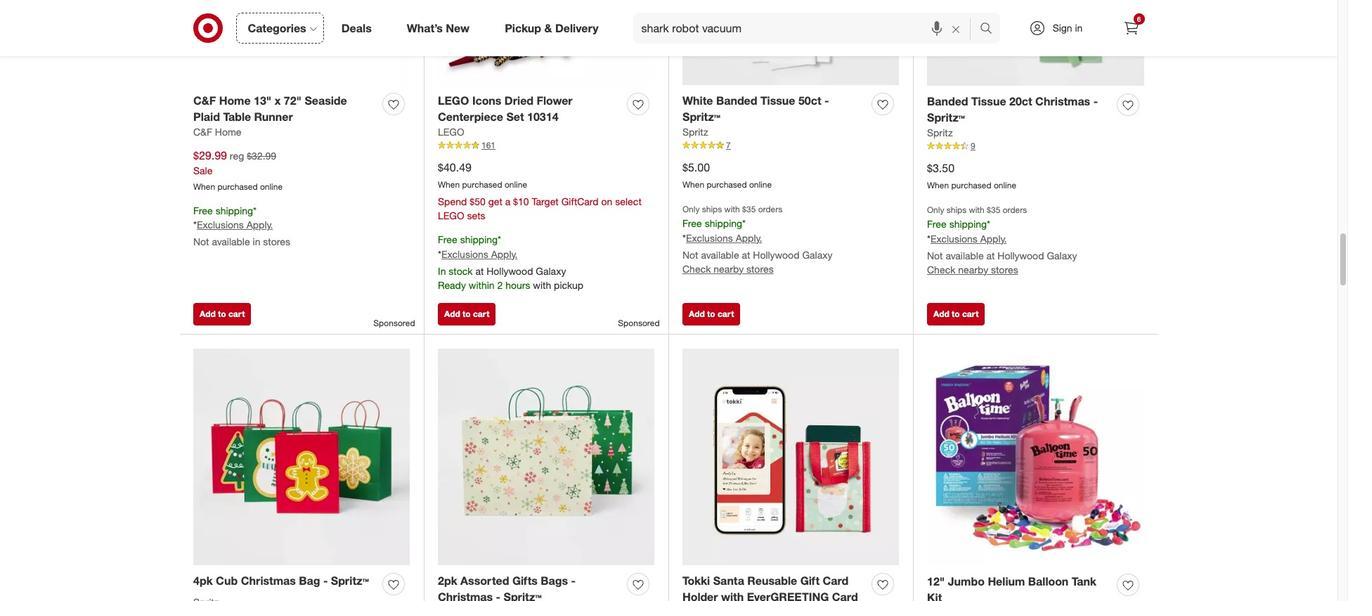 Task type: describe. For each thing, give the bounding box(es) containing it.
when inside $29.99 reg $32.99 sale when purchased online
[[193, 181, 215, 192]]

available for $5.00
[[701, 249, 740, 261]]

galaxy for banded tissue 20ct christmas - spritz™
[[1047, 249, 1078, 261]]

stock
[[449, 265, 473, 277]]

12" jumbo helium balloon tank kit link
[[928, 574, 1112, 601]]

gift
[[801, 574, 820, 588]]

tokki santa reusable gift card holder with evergreeting card
[[683, 574, 858, 601]]

a
[[505, 195, 511, 207]]

exclusions inside free shipping * * exclusions apply. in stock at  hollywood galaxy ready within 2 hours with pickup
[[442, 248, 489, 260]]

$35 for $3.50
[[987, 204, 1001, 215]]

seaside
[[305, 94, 347, 108]]

exclusions apply. button for lego icons dried flower centerpiece set 10314
[[442, 247, 518, 261]]

spritz™ for 4pk cub christmas bag - spritz™
[[331, 574, 369, 588]]

sponsored for lego icons dried flower centerpiece set 10314
[[618, 318, 660, 328]]

$29.99 reg $32.99 sale when purchased online
[[193, 148, 283, 192]]

available for $3.50
[[946, 249, 984, 261]]

new
[[446, 21, 470, 35]]

only for $5.00
[[683, 204, 700, 214]]

$3.50
[[928, 161, 955, 175]]

x
[[275, 94, 281, 108]]

what's new
[[407, 21, 470, 35]]

shipping inside free shipping * * exclusions apply. in stock at  hollywood galaxy ready within 2 hours with pickup
[[460, 233, 498, 245]]

deals link
[[330, 13, 389, 44]]

with inside tokki santa reusable gift card holder with evergreeting card
[[721, 590, 744, 601]]

1 vertical spatial card
[[832, 590, 858, 601]]

christmas inside banded tissue 20ct christmas - spritz™
[[1036, 94, 1091, 108]]

$5.00
[[683, 160, 710, 174]]

runner
[[254, 110, 293, 124]]

0 horizontal spatial christmas
[[241, 574, 296, 588]]

free down $3.50
[[928, 218, 947, 230]]

check for $3.50
[[928, 264, 956, 275]]

10314
[[527, 110, 559, 124]]

tokki santa reusable gift card holder with evergreeting card link
[[683, 573, 866, 601]]

c&f home
[[193, 126, 242, 138]]

$50
[[470, 195, 486, 207]]

spritz for banded tissue 20ct christmas - spritz™
[[928, 127, 953, 139]]

161
[[482, 140, 496, 150]]

exclusions apply. button for c&f home 13" x 72" seaside plaid table runner
[[197, 218, 273, 232]]

exclusions down $3.50 when purchased online
[[931, 233, 978, 245]]

deals
[[342, 21, 372, 35]]

spritz link for white banded tissue 50ct - spritz™
[[683, 125, 709, 139]]

pickup
[[505, 21, 542, 35]]

apply. inside 'free shipping * * exclusions apply. not available in stores'
[[247, 219, 273, 231]]

holder
[[683, 590, 718, 601]]

check nearby stores button for $3.50
[[928, 263, 1019, 277]]

$40.49
[[438, 160, 472, 174]]

to for white banded tissue 50ct - spritz™
[[707, 309, 716, 319]]

categories link
[[236, 13, 324, 44]]

- for bag
[[323, 574, 328, 588]]

50ct
[[799, 94, 822, 108]]

20ct
[[1010, 94, 1033, 108]]

bag
[[299, 574, 320, 588]]

search
[[974, 22, 1007, 36]]

shipping down $3.50 when purchased online
[[950, 218, 987, 230]]

plaid
[[193, 110, 220, 124]]

gifts
[[513, 574, 538, 588]]

hollywood for $3.50
[[998, 249, 1045, 261]]

$3.50 when purchased online
[[928, 161, 1017, 191]]

tank
[[1072, 575, 1097, 589]]

spritz for white banded tissue 50ct - spritz™
[[683, 126, 709, 138]]

free shipping * * exclusions apply. not available in stores
[[193, 204, 290, 248]]

&
[[545, 21, 552, 35]]

lego for lego icons dried flower centerpiece set 10314
[[438, 94, 469, 108]]

with inside free shipping * * exclusions apply. in stock at  hollywood galaxy ready within 2 hours with pickup
[[533, 279, 551, 291]]

purchased for $40.49
[[462, 179, 502, 190]]

$10
[[513, 195, 529, 207]]

9 link
[[928, 140, 1145, 152]]

white
[[683, 94, 713, 108]]

online for $3.50
[[994, 180, 1017, 191]]

add to cart button for white banded tissue 50ct - spritz™
[[683, 303, 741, 326]]

online for $5.00
[[750, 179, 772, 190]]

cart for c&f home 13" x 72" seaside plaid table runner
[[229, 309, 245, 319]]

galaxy inside free shipping * * exclusions apply. in stock at  hollywood galaxy ready within 2 hours with pickup
[[536, 265, 566, 277]]

centerpiece
[[438, 110, 503, 124]]

white banded tissue 50ct - spritz™ link
[[683, 93, 866, 125]]

lego icons dried flower centerpiece set 10314 link
[[438, 93, 622, 125]]

1 horizontal spatial in
[[1076, 22, 1083, 34]]

lego inside '$40.49 when purchased online spend $50 get a $10 target giftcard on select lego sets'
[[438, 209, 465, 221]]

free shipping * * exclusions apply. in stock at  hollywood galaxy ready within 2 hours with pickup
[[438, 233, 584, 291]]

what's new link
[[395, 13, 487, 44]]

only ships with $35 orders free shipping * * exclusions apply. not available at hollywood galaxy check nearby stores for $5.00
[[683, 204, 833, 275]]

ready
[[438, 279, 466, 291]]

assorted
[[461, 574, 509, 588]]

santa
[[714, 574, 745, 588]]

shipping down $5.00 when purchased online
[[705, 217, 743, 229]]

when for $3.50
[[928, 180, 949, 191]]

giftcard
[[562, 195, 599, 207]]

within
[[469, 279, 495, 291]]

stores for $5.00
[[747, 263, 774, 275]]

apply. down $3.50 when purchased online
[[981, 233, 1007, 245]]

12"
[[928, 575, 945, 589]]

search button
[[974, 13, 1007, 46]]

4pk
[[193, 574, 213, 588]]

add to cart for c&f home 13" x 72" seaside plaid table runner
[[200, 309, 245, 319]]

free inside free shipping * * exclusions apply. in stock at  hollywood galaxy ready within 2 hours with pickup
[[438, 233, 458, 245]]

helium
[[988, 575, 1026, 589]]

$29.99
[[193, 148, 227, 162]]

pickup
[[554, 279, 584, 291]]

not for $5.00
[[683, 249, 699, 261]]

2pk assorted gifts bags - christmas - spritz™ link
[[438, 573, 622, 601]]

banded inside white banded tissue 50ct - spritz™
[[717, 94, 758, 108]]

lego icons dried flower centerpiece set 10314
[[438, 94, 573, 124]]

apply. inside free shipping * * exclusions apply. in stock at  hollywood galaxy ready within 2 hours with pickup
[[491, 248, 518, 260]]

in
[[438, 265, 446, 277]]

kit
[[928, 591, 943, 601]]

2pk
[[438, 574, 458, 588]]

balloon
[[1029, 575, 1069, 589]]

christmas inside the 2pk assorted gifts bags - christmas - spritz™
[[438, 590, 493, 601]]

banded tissue 20ct christmas - spritz™ link
[[928, 94, 1112, 126]]

orders for $5.00
[[759, 204, 783, 214]]

- for bags
[[571, 574, 576, 588]]

sponsored for c&f home 13" x 72" seaside plaid table runner
[[374, 318, 415, 328]]

available inside 'free shipping * * exclusions apply. not available in stores'
[[212, 236, 250, 248]]

c&f home link
[[193, 125, 242, 139]]

add to cart button for c&f home 13" x 72" seaside plaid table runner
[[193, 303, 251, 326]]

purchased for $5.00
[[707, 179, 747, 190]]

$40.49 when purchased online spend $50 get a $10 target giftcard on select lego sets
[[438, 160, 642, 221]]



Task type: locate. For each thing, give the bounding box(es) containing it.
with down $5.00 when purchased online
[[725, 204, 740, 214]]

2 horizontal spatial stores
[[992, 264, 1019, 275]]

online inside $5.00 when purchased online
[[750, 179, 772, 190]]

2 to from the left
[[463, 309, 471, 319]]

1 horizontal spatial $35
[[987, 204, 1001, 215]]

home
[[219, 94, 251, 108], [215, 126, 242, 138]]

free down sale
[[193, 204, 213, 216]]

exclusions down $5.00 when purchased online
[[686, 232, 733, 244]]

cart for banded tissue 20ct christmas - spritz™
[[963, 309, 979, 319]]

in inside 'free shipping * * exclusions apply. not available in stores'
[[253, 236, 260, 248]]

home for c&f home 13" x 72" seaside plaid table runner
[[219, 94, 251, 108]]

spritz™ inside white banded tissue 50ct - spritz™
[[683, 110, 721, 124]]

when down $3.50
[[928, 180, 949, 191]]

banded inside banded tissue 20ct christmas - spritz™
[[928, 94, 969, 108]]

7 link
[[683, 139, 899, 152]]

cart for white banded tissue 50ct - spritz™
[[718, 309, 734, 319]]

add to cart for white banded tissue 50ct - spritz™
[[689, 309, 734, 319]]

check for $5.00
[[683, 263, 711, 275]]

12" jumbo helium balloon tank kit image
[[928, 348, 1145, 566], [928, 348, 1145, 566]]

orders for $3.50
[[1003, 204, 1028, 215]]

check nearby stores button for $5.00
[[683, 262, 774, 276]]

2 horizontal spatial at
[[987, 249, 995, 261]]

christmas down "2pk"
[[438, 590, 493, 601]]

0 vertical spatial lego
[[438, 94, 469, 108]]

add to cart for lego icons dried flower centerpiece set 10314
[[444, 309, 490, 319]]

- inside white banded tissue 50ct - spritz™
[[825, 94, 829, 108]]

1 horizontal spatial only
[[928, 204, 945, 215]]

exclusions apply. button down $29.99 reg $32.99 sale when purchased online
[[197, 218, 273, 232]]

spritz™ for banded tissue 20ct christmas - spritz™
[[928, 110, 966, 125]]

add for lego icons dried flower centerpiece set 10314
[[444, 309, 460, 319]]

sign
[[1053, 22, 1073, 34]]

nearby for $5.00
[[714, 263, 744, 275]]

pickup & delivery link
[[493, 13, 616, 44]]

available
[[212, 236, 250, 248], [701, 249, 740, 261], [946, 249, 984, 261]]

card right gift
[[823, 574, 849, 588]]

spritz link down white
[[683, 125, 709, 139]]

2 add to cart from the left
[[444, 309, 490, 319]]

orders down $3.50 when purchased online
[[1003, 204, 1028, 215]]

spritz™ inside banded tissue 20ct christmas - spritz™
[[928, 110, 966, 125]]

lego for lego
[[438, 126, 465, 138]]

online inside $3.50 when purchased online
[[994, 180, 1017, 191]]

- for christmas
[[1094, 94, 1099, 108]]

banded tissue 20ct christmas - spritz™
[[928, 94, 1099, 125]]

cub
[[216, 574, 238, 588]]

c&f inside c&f home 13" x 72" seaside plaid table runner
[[193, 94, 216, 108]]

exclusions apply. button down $5.00 when purchased online
[[686, 231, 762, 245]]

icons
[[472, 94, 502, 108]]

tokki santa reusable gift card holder with evergreeting card image
[[683, 348, 899, 565], [683, 348, 899, 565]]

1 horizontal spatial stores
[[747, 263, 774, 275]]

when down sale
[[193, 181, 215, 192]]

tissue left "50ct"
[[761, 94, 796, 108]]

12" jumbo helium balloon tank kit
[[928, 575, 1097, 601]]

apply. down $5.00 when purchased online
[[736, 232, 762, 244]]

2 lego from the top
[[438, 126, 465, 138]]

apply.
[[247, 219, 273, 231], [736, 232, 762, 244], [981, 233, 1007, 245], [491, 248, 518, 260]]

add to cart button for lego icons dried flower centerpiece set 10314
[[438, 303, 496, 326]]

only down the $5.00
[[683, 204, 700, 214]]

1 horizontal spatial sponsored
[[618, 318, 660, 328]]

4pk cub christmas bag - spritz™ link
[[193, 573, 369, 589]]

161 link
[[438, 139, 655, 152]]

exclusions apply. button up the stock
[[442, 247, 518, 261]]

1 c&f from the top
[[193, 94, 216, 108]]

2 add to cart button from the left
[[438, 303, 496, 326]]

with
[[725, 204, 740, 214], [969, 204, 985, 215], [533, 279, 551, 291], [721, 590, 744, 601]]

1 horizontal spatial nearby
[[959, 264, 989, 275]]

purchased down the $5.00
[[707, 179, 747, 190]]

1 sponsored from the left
[[374, 318, 415, 328]]

13"
[[254, 94, 272, 108]]

online for $40.49
[[505, 179, 527, 190]]

spritz link
[[683, 125, 709, 139], [928, 126, 953, 140]]

0 horizontal spatial stores
[[263, 236, 290, 248]]

tokki
[[683, 574, 710, 588]]

add to cart
[[200, 309, 245, 319], [444, 309, 490, 319], [689, 309, 734, 319], [934, 309, 979, 319]]

sign in
[[1053, 22, 1083, 34]]

christmas right '20ct'
[[1036, 94, 1091, 108]]

2 horizontal spatial hollywood
[[998, 249, 1045, 261]]

shipping down $29.99 reg $32.99 sale when purchased online
[[216, 204, 253, 216]]

shipping down sets
[[460, 233, 498, 245]]

only down $3.50
[[928, 204, 945, 215]]

0 horizontal spatial ships
[[702, 204, 722, 214]]

in
[[1076, 22, 1083, 34], [253, 236, 260, 248]]

online up $10
[[505, 179, 527, 190]]

lego down spend
[[438, 209, 465, 221]]

spritz™ inside the 2pk assorted gifts bags - christmas - spritz™
[[504, 590, 542, 601]]

stores
[[263, 236, 290, 248], [747, 263, 774, 275], [992, 264, 1019, 275]]

orders down $5.00 when purchased online
[[759, 204, 783, 214]]

c&f
[[193, 94, 216, 108], [193, 126, 212, 138]]

1 vertical spatial home
[[215, 126, 242, 138]]

home up table at top left
[[219, 94, 251, 108]]

1 horizontal spatial check
[[928, 264, 956, 275]]

0 horizontal spatial in
[[253, 236, 260, 248]]

ships down $5.00 when purchased online
[[702, 204, 722, 214]]

spritz™ right bag
[[331, 574, 369, 588]]

spritz™ down gifts
[[504, 590, 542, 601]]

shipping
[[216, 204, 253, 216], [705, 217, 743, 229], [950, 218, 987, 230], [460, 233, 498, 245]]

with down 'santa'
[[721, 590, 744, 601]]

c&f for c&f home
[[193, 126, 212, 138]]

0 horizontal spatial nearby
[[714, 263, 744, 275]]

with down $3.50 when purchased online
[[969, 204, 985, 215]]

ships for $5.00
[[702, 204, 722, 214]]

set
[[507, 110, 524, 124]]

4 cart from the left
[[963, 309, 979, 319]]

- inside banded tissue 20ct christmas - spritz™
[[1094, 94, 1099, 108]]

at inside free shipping * * exclusions apply. in stock at  hollywood galaxy ready within 2 hours with pickup
[[476, 265, 484, 277]]

cart
[[229, 309, 245, 319], [473, 309, 490, 319], [718, 309, 734, 319], [963, 309, 979, 319]]

exclusions inside 'free shipping * * exclusions apply. not available in stores'
[[197, 219, 244, 231]]

2 cart from the left
[[473, 309, 490, 319]]

0 horizontal spatial orders
[[759, 204, 783, 214]]

2 add from the left
[[444, 309, 460, 319]]

cart for lego icons dried flower centerpiece set 10314
[[473, 309, 490, 319]]

online down '9' link
[[994, 180, 1017, 191]]

apply. up 2
[[491, 248, 518, 260]]

1 lego from the top
[[438, 94, 469, 108]]

online
[[505, 179, 527, 190], [750, 179, 772, 190], [994, 180, 1017, 191], [260, 181, 283, 192]]

at for $5.00
[[742, 249, 751, 261]]

stores inside 'free shipping * * exclusions apply. not available in stores'
[[263, 236, 290, 248]]

1 cart from the left
[[229, 309, 245, 319]]

tissue left '20ct'
[[972, 94, 1007, 108]]

$32.99
[[247, 150, 276, 162]]

select
[[615, 195, 642, 207]]

when up spend
[[438, 179, 460, 190]]

$35 down $3.50 when purchased online
[[987, 204, 1001, 215]]

ships
[[702, 204, 722, 214], [947, 204, 967, 215]]

purchased up $50
[[462, 179, 502, 190]]

3 add to cart button from the left
[[683, 303, 741, 326]]

1 add to cart button from the left
[[193, 303, 251, 326]]

stores for $3.50
[[992, 264, 1019, 275]]

ships down $3.50 when purchased online
[[947, 204, 967, 215]]

0 vertical spatial card
[[823, 574, 849, 588]]

1 horizontal spatial spritz link
[[928, 126, 953, 140]]

2 vertical spatial christmas
[[438, 590, 493, 601]]

0 horizontal spatial spritz link
[[683, 125, 709, 139]]

sets
[[467, 209, 486, 221]]

not
[[193, 236, 209, 248], [683, 249, 699, 261], [928, 249, 943, 261]]

1 add to cart from the left
[[200, 309, 245, 319]]

spritz down white
[[683, 126, 709, 138]]

when inside $3.50 when purchased online
[[928, 180, 949, 191]]

lego link
[[438, 125, 465, 139]]

exclusions apply. button down $3.50 when purchased online
[[931, 232, 1007, 246]]

add for white banded tissue 50ct - spritz™
[[689, 309, 705, 319]]

flower
[[537, 94, 573, 108]]

reg
[[230, 150, 244, 162]]

0 horizontal spatial check
[[683, 263, 711, 275]]

1 horizontal spatial check nearby stores button
[[928, 263, 1019, 277]]

banded right white
[[717, 94, 758, 108]]

spritz
[[683, 126, 709, 138], [928, 127, 953, 139]]

spritz up $3.50
[[928, 127, 953, 139]]

1 horizontal spatial ships
[[947, 204, 967, 215]]

spend
[[438, 195, 467, 207]]

when inside $5.00 when purchased online
[[683, 179, 705, 190]]

0 horizontal spatial galaxy
[[536, 265, 566, 277]]

free up in
[[438, 233, 458, 245]]

6
[[1138, 15, 1141, 23]]

2
[[497, 279, 503, 291]]

online inside '$40.49 when purchased online spend $50 get a $10 target giftcard on select lego sets'
[[505, 179, 527, 190]]

4 add from the left
[[934, 309, 950, 319]]

1 vertical spatial lego
[[438, 126, 465, 138]]

to for lego icons dried flower centerpiece set 10314
[[463, 309, 471, 319]]

when down the $5.00
[[683, 179, 705, 190]]

0 vertical spatial in
[[1076, 22, 1083, 34]]

1 vertical spatial c&f
[[193, 126, 212, 138]]

2 horizontal spatial christmas
[[1036, 94, 1091, 108]]

hollywood inside free shipping * * exclusions apply. in stock at  hollywood galaxy ready within 2 hours with pickup
[[487, 265, 533, 277]]

- for 50ct
[[825, 94, 829, 108]]

galaxy
[[803, 249, 833, 261], [1047, 249, 1078, 261], [536, 265, 566, 277]]

*
[[253, 204, 257, 216], [743, 217, 746, 229], [987, 218, 991, 230], [193, 219, 197, 231], [683, 232, 686, 244], [928, 233, 931, 245], [498, 233, 501, 245], [438, 248, 442, 260]]

purchased inside $29.99 reg $32.99 sale when purchased online
[[218, 181, 258, 192]]

purchased down reg
[[218, 181, 258, 192]]

white banded tissue 50ct - spritz™ image
[[683, 0, 899, 85], [683, 0, 899, 85]]

check nearby stores button
[[683, 262, 774, 276], [928, 263, 1019, 277]]

1 horizontal spatial orders
[[1003, 204, 1028, 215]]

c&f up plaid
[[193, 94, 216, 108]]

2 horizontal spatial galaxy
[[1047, 249, 1078, 261]]

spritz link for banded tissue 20ct christmas - spritz™
[[928, 126, 953, 140]]

0 vertical spatial c&f
[[193, 94, 216, 108]]

target
[[532, 195, 559, 207]]

free down the $5.00
[[683, 217, 702, 229]]

not inside 'free shipping * * exclusions apply. not available in stores'
[[193, 236, 209, 248]]

4 add to cart from the left
[[934, 309, 979, 319]]

0 vertical spatial home
[[219, 94, 251, 108]]

4 to from the left
[[952, 309, 960, 319]]

0 vertical spatial christmas
[[1036, 94, 1091, 108]]

$35 for $5.00
[[743, 204, 756, 214]]

card right evergreeting
[[832, 590, 858, 601]]

1 add from the left
[[200, 309, 216, 319]]

0 horizontal spatial spritz
[[683, 126, 709, 138]]

shipping inside 'free shipping * * exclusions apply. not available in stores'
[[216, 204, 253, 216]]

3 cart from the left
[[718, 309, 734, 319]]

1 horizontal spatial at
[[742, 249, 751, 261]]

christmas left bag
[[241, 574, 296, 588]]

c&f down plaid
[[193, 126, 212, 138]]

when inside '$40.49 when purchased online spend $50 get a $10 target giftcard on select lego sets'
[[438, 179, 460, 190]]

lego down the centerpiece
[[438, 126, 465, 138]]

exclusions
[[197, 219, 244, 231], [686, 232, 733, 244], [931, 233, 978, 245], [442, 248, 489, 260]]

0 horizontal spatial only
[[683, 204, 700, 214]]

card
[[823, 574, 849, 588], [832, 590, 858, 601]]

banded tissue 20ct christmas - spritz™ image
[[928, 0, 1145, 86], [928, 0, 1145, 86]]

2pk assorted gifts bags - christmas - spritz™ image
[[438, 348, 655, 565], [438, 348, 655, 565]]

purchased for $3.50
[[952, 180, 992, 191]]

1 horizontal spatial only ships with $35 orders free shipping * * exclusions apply. not available at hollywood galaxy check nearby stores
[[928, 204, 1078, 275]]

2 sponsored from the left
[[618, 318, 660, 328]]

evergreeting
[[747, 590, 829, 601]]

spritz link up $3.50
[[928, 126, 953, 140]]

1 horizontal spatial banded
[[928, 94, 969, 108]]

banded up $3.50
[[928, 94, 969, 108]]

exclusions apply. button for banded tissue 20ct christmas - spritz™
[[931, 232, 1007, 246]]

purchased inside $3.50 when purchased online
[[952, 180, 992, 191]]

4pk cub christmas bag - spritz™ image
[[193, 348, 410, 565], [193, 348, 410, 565]]

when for $5.00
[[683, 179, 705, 190]]

1 horizontal spatial christmas
[[438, 590, 493, 601]]

3 lego from the top
[[438, 209, 465, 221]]

get
[[488, 195, 503, 207]]

hours
[[506, 279, 531, 291]]

free inside 'free shipping * * exclusions apply. not available in stores'
[[193, 204, 213, 216]]

0 horizontal spatial at
[[476, 265, 484, 277]]

1 horizontal spatial not
[[683, 249, 699, 261]]

exclusions down sale
[[197, 219, 244, 231]]

on
[[602, 195, 613, 207]]

0 horizontal spatial not
[[193, 236, 209, 248]]

sign in link
[[1017, 13, 1105, 44]]

1 horizontal spatial tissue
[[972, 94, 1007, 108]]

orders
[[759, 204, 783, 214], [1003, 204, 1028, 215]]

only ships with $35 orders free shipping * * exclusions apply. not available at hollywood galaxy check nearby stores for $3.50
[[928, 204, 1078, 275]]

bags
[[541, 574, 568, 588]]

6 link
[[1116, 13, 1147, 44]]

to for c&f home 13" x 72" seaside plaid table runner
[[218, 309, 226, 319]]

not for $3.50
[[928, 249, 943, 261]]

c&f home 13" x 72" seaside plaid table runner link
[[193, 93, 377, 125]]

4pk cub christmas bag - spritz™
[[193, 574, 369, 588]]

$35 down $5.00 when purchased online
[[743, 204, 756, 214]]

when for $40.49
[[438, 179, 460, 190]]

0 horizontal spatial banded
[[717, 94, 758, 108]]

1 to from the left
[[218, 309, 226, 319]]

spritz™ for white banded tissue 50ct - spritz™
[[683, 110, 721, 124]]

0 horizontal spatial tissue
[[761, 94, 796, 108]]

nearby for $3.50
[[959, 264, 989, 275]]

home inside c&f home 13" x 72" seaside plaid table runner
[[219, 94, 251, 108]]

online down $32.99
[[260, 181, 283, 192]]

online inside $29.99 reg $32.99 sale when purchased online
[[260, 181, 283, 192]]

c&f for c&f home 13" x 72" seaside plaid table runner
[[193, 94, 216, 108]]

1 horizontal spatial hollywood
[[753, 249, 800, 261]]

add to cart for banded tissue 20ct christmas - spritz™
[[934, 309, 979, 319]]

tissue inside banded tissue 20ct christmas - spritz™
[[972, 94, 1007, 108]]

add to cart button for banded tissue 20ct christmas - spritz™
[[928, 303, 985, 326]]

ships for $3.50
[[947, 204, 967, 215]]

lego icons dried flower centerpiece set 10314 image
[[438, 0, 655, 85], [438, 0, 655, 85]]

add for banded tissue 20ct christmas - spritz™
[[934, 309, 950, 319]]

dried
[[505, 94, 534, 108]]

1 vertical spatial in
[[253, 236, 260, 248]]

2 c&f from the top
[[193, 126, 212, 138]]

home down table at top left
[[215, 126, 242, 138]]

table
[[223, 110, 251, 124]]

categories
[[248, 21, 306, 35]]

at for $3.50
[[987, 249, 995, 261]]

home for c&f home
[[215, 126, 242, 138]]

hollywood for $5.00
[[753, 249, 800, 261]]

0 horizontal spatial available
[[212, 236, 250, 248]]

sponsored
[[374, 318, 415, 328], [618, 318, 660, 328]]

purchased inside $5.00 when purchased online
[[707, 179, 747, 190]]

what's
[[407, 21, 443, 35]]

7
[[726, 140, 731, 150]]

with right hours
[[533, 279, 551, 291]]

tissue
[[761, 94, 796, 108], [972, 94, 1007, 108]]

tissue inside white banded tissue 50ct - spritz™
[[761, 94, 796, 108]]

spritz™ down white
[[683, 110, 721, 124]]

purchased inside '$40.49 when purchased online spend $50 get a $10 target giftcard on select lego sets'
[[462, 179, 502, 190]]

add to cart button
[[193, 303, 251, 326], [438, 303, 496, 326], [683, 303, 741, 326], [928, 303, 985, 326]]

sale
[[193, 164, 213, 176]]

spritz™ up $3.50
[[928, 110, 966, 125]]

galaxy for white banded tissue 50ct - spritz™
[[803, 249, 833, 261]]

3 to from the left
[[707, 309, 716, 319]]

0 horizontal spatial sponsored
[[374, 318, 415, 328]]

exclusions up the stock
[[442, 248, 489, 260]]

2 vertical spatial lego
[[438, 209, 465, 221]]

at
[[742, 249, 751, 261], [987, 249, 995, 261], [476, 265, 484, 277]]

c&f home 13" x 72" seaside plaid table runner image
[[193, 0, 410, 85], [193, 0, 410, 85]]

1 horizontal spatial available
[[701, 249, 740, 261]]

2 horizontal spatial available
[[946, 249, 984, 261]]

3 add to cart from the left
[[689, 309, 734, 319]]

delivery
[[555, 21, 599, 35]]

0 horizontal spatial check nearby stores button
[[683, 262, 774, 276]]

72"
[[284, 94, 302, 108]]

reusable
[[748, 574, 798, 588]]

purchased down $3.50
[[952, 180, 992, 191]]

$35
[[743, 204, 756, 214], [987, 204, 1001, 215]]

1 vertical spatial christmas
[[241, 574, 296, 588]]

when
[[438, 179, 460, 190], [683, 179, 705, 190], [928, 180, 949, 191], [193, 181, 215, 192]]

exclusions apply. button for white banded tissue 50ct - spritz™
[[686, 231, 762, 245]]

spritz™
[[683, 110, 721, 124], [928, 110, 966, 125], [331, 574, 369, 588], [504, 590, 542, 601]]

jumbo
[[948, 575, 985, 589]]

lego up the centerpiece
[[438, 94, 469, 108]]

to for banded tissue 20ct christmas - spritz™
[[952, 309, 960, 319]]

2 horizontal spatial not
[[928, 249, 943, 261]]

0 horizontal spatial $35
[[743, 204, 756, 214]]

- inside 4pk cub christmas bag - spritz™ link
[[323, 574, 328, 588]]

0 horizontal spatial only ships with $35 orders free shipping * * exclusions apply. not available at hollywood galaxy check nearby stores
[[683, 204, 833, 275]]

c&f home 13" x 72" seaside plaid table runner
[[193, 94, 347, 124]]

What can we help you find? suggestions appear below search field
[[633, 13, 983, 44]]

online down 7 link
[[750, 179, 772, 190]]

9
[[971, 141, 976, 151]]

0 horizontal spatial hollywood
[[487, 265, 533, 277]]

4 add to cart button from the left
[[928, 303, 985, 326]]

only for $3.50
[[928, 204, 945, 215]]

lego inside lego icons dried flower centerpiece set 10314
[[438, 94, 469, 108]]

1 horizontal spatial galaxy
[[803, 249, 833, 261]]

3 add from the left
[[689, 309, 705, 319]]

2pk assorted gifts bags - christmas - spritz™
[[438, 574, 576, 601]]

apply. down $29.99 reg $32.99 sale when purchased online
[[247, 219, 273, 231]]

add for c&f home 13" x 72" seaside plaid table runner
[[200, 309, 216, 319]]

1 horizontal spatial spritz
[[928, 127, 953, 139]]



Task type: vqa. For each thing, say whether or not it's contained in the screenshot.
4pk
yes



